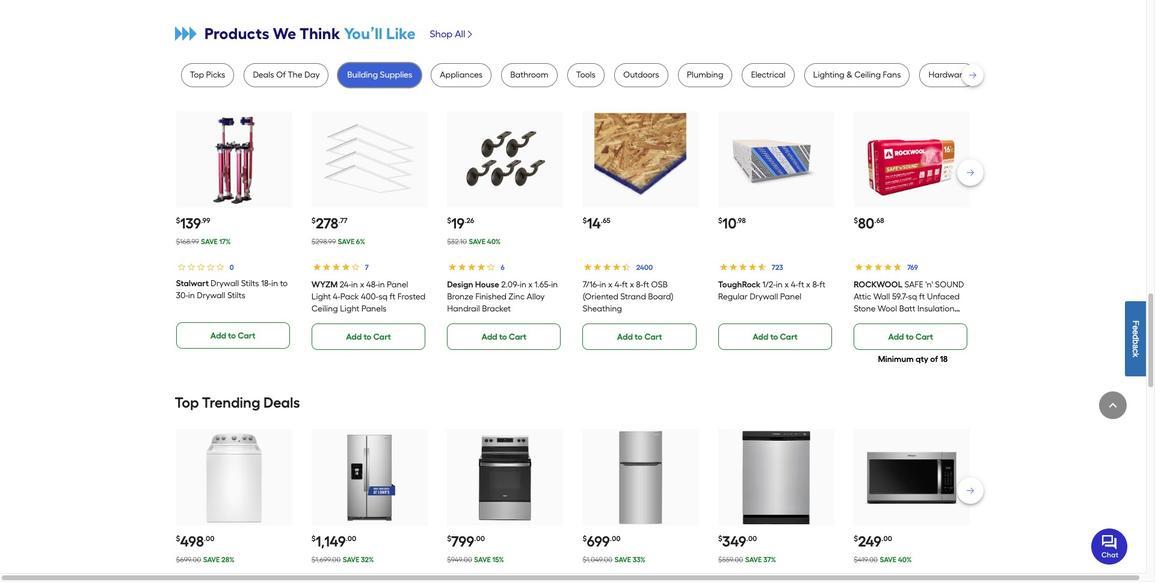 Task type: locate. For each thing, give the bounding box(es) containing it.
$ up $949.00
[[447, 535, 451, 543]]

save for 1,149
[[343, 556, 359, 565]]

save
[[201, 238, 218, 246], [338, 238, 355, 246], [469, 238, 486, 246], [203, 556, 220, 565], [343, 556, 359, 565], [474, 556, 491, 565], [615, 556, 631, 565], [745, 556, 762, 565], [880, 556, 897, 565]]

ceiling
[[855, 70, 881, 80], [312, 304, 338, 314]]

sq up "panels"
[[379, 292, 388, 302]]

$ for 10
[[718, 217, 722, 225]]

7/16-in x 4-ft x 8-ft osb (oriented strand board) sheathing
[[583, 280, 674, 314]]

light
[[312, 292, 331, 302], [340, 304, 359, 314]]

x inside 2.09-in x 1.65-in bronze finished zinc alloy handrail bracket
[[528, 280, 533, 290]]

to inside 14 list item
[[635, 332, 643, 342]]

$298.99
[[312, 238, 336, 246]]

$
[[176, 217, 180, 225], [312, 217, 316, 225], [447, 217, 451, 225], [583, 217, 587, 225], [718, 217, 722, 225], [854, 217, 858, 225], [176, 535, 180, 543], [312, 535, 316, 543], [447, 535, 451, 543], [583, 535, 587, 543], [718, 535, 722, 543], [854, 535, 858, 543]]

48-
[[366, 280, 378, 290]]

1 .00 from the left
[[204, 535, 215, 543]]

top left "trending"
[[175, 394, 199, 412]]

in right toughrock
[[776, 280, 783, 290]]

of left the
[[276, 70, 286, 80]]

cart inside 19 list item
[[509, 332, 527, 342]]

$ for 799
[[447, 535, 451, 543]]

ceiling right &
[[855, 70, 881, 80]]

4 .00 from the left
[[610, 535, 621, 543]]

cart for pack
[[373, 332, 391, 342]]

supplies
[[380, 70, 412, 80]]

cart inside 139 list item
[[238, 331, 255, 341]]

in inside 1/2-in x 4-ft x 8-ft regular drywall panel
[[776, 280, 783, 290]]

1 vertical spatial light
[[340, 304, 359, 314]]

2 8- from the left
[[812, 280, 820, 290]]

.00 for 498
[[204, 535, 215, 543]]

$ inside $ 1,149 .00
[[312, 535, 316, 543]]

cart down the board)
[[644, 332, 662, 342]]

to right 18-
[[280, 279, 288, 289]]

.00 up $419.00 save 40%
[[882, 535, 892, 543]]

10
[[722, 215, 737, 232]]

save left 33%
[[615, 556, 631, 565]]

0 vertical spatial panel
[[387, 280, 408, 290]]

deals
[[253, 70, 274, 80], [263, 394, 300, 412]]

1 horizontal spatial 8-
[[812, 280, 820, 290]]

wall
[[873, 292, 890, 302]]

8-
[[636, 280, 643, 290], [812, 280, 820, 290]]

sound
[[935, 280, 964, 290]]

cart up qty
[[916, 332, 933, 342]]

save left 17%
[[201, 238, 218, 246]]

$ left .98
[[718, 217, 722, 225]]

toughrock 1/2-in x 4-ft x 8-ft regular drywall panel image
[[730, 113, 823, 206]]

save left 32%
[[343, 556, 359, 565]]

stilts right 30-
[[227, 291, 245, 301]]

8- for panel
[[812, 280, 820, 290]]

0 horizontal spatial 40%
[[487, 238, 501, 246]]

add inside 139 list item
[[210, 331, 226, 341]]

add to cart link for stilts
[[176, 323, 290, 349]]

cart down the drywall stilts 18-in to 30-in drywall stilts
[[238, 331, 255, 341]]

add to cart inside 278 list item
[[346, 332, 391, 342]]

1 vertical spatial 40%
[[898, 556, 912, 565]]

e up b
[[1131, 330, 1141, 335]]

regular
[[718, 292, 748, 302]]

1 horizontal spatial pack
[[893, 316, 912, 326]]

save for 19
[[469, 238, 486, 246]]

add up minimum
[[888, 332, 904, 342]]

$168.99
[[176, 238, 199, 246]]

8- inside 7/16-in x 4-ft x 8-ft osb (oriented strand board) sheathing
[[636, 280, 643, 290]]

$ left '.26'
[[447, 217, 451, 225]]

add for wyzm
[[346, 332, 362, 342]]

.00 up $699.00 save 28%
[[204, 535, 215, 543]]

pack down 'batt'
[[893, 316, 912, 326]]

$1,699.00
[[312, 556, 341, 565]]

$32.10 save 40%
[[447, 238, 501, 246]]

add to cart link for pack
[[312, 324, 425, 350]]

0 vertical spatial pack
[[340, 292, 359, 302]]

drywall inside 1/2-in x 4-ft x 8-ft regular drywall panel
[[750, 292, 778, 302]]

trending
[[202, 394, 260, 412]]

$ inside $ 249 .00
[[854, 535, 858, 543]]

.00 for 799
[[474, 535, 485, 543]]

1 vertical spatial ceiling
[[312, 304, 338, 314]]

4- up strand
[[615, 280, 622, 290]]

$ 799 .00
[[447, 533, 485, 551]]

.00 inside $ 349 .00
[[746, 535, 757, 543]]

add to cart inside 19 list item
[[482, 332, 527, 342]]

.00 up the $949.00 save 15%
[[474, 535, 485, 543]]

0 horizontal spatial ceiling
[[312, 304, 338, 314]]

0 horizontal spatial 8-
[[636, 280, 643, 290]]

8- right 1/2- at the right of the page
[[812, 280, 820, 290]]

cart inside 278 list item
[[373, 332, 391, 342]]

add inside 10 list item
[[753, 332, 769, 342]]

.00 inside $ 799 .00
[[474, 535, 485, 543]]

19 list item
[[447, 111, 563, 350]]

design house
[[447, 280, 499, 290]]

7/16-
[[583, 280, 600, 290]]

add down bracket
[[482, 332, 497, 342]]

add to cart inside 14 list item
[[617, 332, 662, 342]]

add down 1/2-in x 4-ft x 8-ft regular drywall panel
[[753, 332, 769, 342]]

add down the drywall stilts 18-in to 30-in drywall stilts
[[210, 331, 226, 341]]

.00 up $1,049.00 save 33%
[[610, 535, 621, 543]]

top left picks
[[190, 70, 204, 80]]

in inside 7/16-in x 4-ft x 8-ft osb (oriented strand board) sheathing
[[600, 280, 606, 290]]

sq down safe
[[908, 292, 917, 302]]

x inside 24-in x 48-in panel light 4-pack 400-sq ft frosted ceiling light panels
[[360, 280, 364, 290]]

4-
[[615, 280, 622, 290], [791, 280, 798, 290], [333, 292, 340, 302]]

0 vertical spatial of
[[276, 70, 286, 80]]

3 .00 from the left
[[474, 535, 485, 543]]

pack
[[340, 292, 359, 302], [893, 316, 912, 326]]

1 vertical spatial panel
[[780, 292, 802, 302]]

pack inside 24-in x 48-in panel light 4-pack 400-sq ft frosted ceiling light panels
[[340, 292, 359, 302]]

add to cart link down bracket
[[447, 324, 561, 350]]

light left "panels"
[[340, 304, 359, 314]]

add to cart down "panels"
[[346, 332, 391, 342]]

.00 inside $ 249 .00
[[882, 535, 892, 543]]

add inside 19 list item
[[482, 332, 497, 342]]

1 x from the left
[[360, 280, 364, 290]]

5 x from the left
[[785, 280, 789, 290]]

add to cart link inside 278 list item
[[312, 324, 425, 350]]

$ inside $ 278 .77
[[312, 217, 316, 225]]

$ up $419.00
[[854, 535, 858, 543]]

undefined 7/16-in x 4-ft x 8-ft osb (oriented strand board) sheathing image
[[594, 113, 687, 206]]

4- right 1/2- at the right of the page
[[791, 280, 798, 290]]

panels
[[361, 304, 387, 314]]

rockwool safe 'n' sound attic wall 59.7-sq ft unfaced stone wool batt insulation individual pack image
[[865, 113, 959, 206]]

1 e from the top
[[1131, 325, 1141, 330]]

2 e from the top
[[1131, 330, 1141, 335]]

appliances
[[440, 70, 483, 80]]

$ inside the $ 14 .65
[[583, 217, 587, 225]]

$ up $1,699.00 at bottom left
[[312, 535, 316, 543]]

of
[[276, 70, 286, 80], [930, 354, 938, 365]]

x
[[360, 280, 364, 290], [528, 280, 533, 290], [608, 280, 613, 290], [630, 280, 634, 290], [785, 280, 789, 290], [806, 280, 810, 290]]

$ inside $ 349 .00
[[718, 535, 722, 543]]

drywall down 1/2- at the right of the page
[[750, 292, 778, 302]]

40% right $32.10
[[487, 238, 501, 246]]

panel up frosted
[[387, 280, 408, 290]]

panel inside 1/2-in x 4-ft x 8-ft regular drywall panel
[[780, 292, 802, 302]]

to inside 10 list item
[[770, 332, 778, 342]]

cart down "panels"
[[373, 332, 391, 342]]

$ for 139
[[176, 217, 180, 225]]

ceiling down wyzm
[[312, 304, 338, 314]]

c
[[1131, 349, 1141, 353]]

add to cart link down strand
[[583, 324, 697, 350]]

.00 for 699
[[610, 535, 621, 543]]

save right $32.10
[[469, 238, 486, 246]]

add to cart link down 1/2-in x 4-ft x 8-ft regular drywall panel
[[718, 324, 832, 350]]

0 vertical spatial top
[[190, 70, 204, 80]]

add to cart down 1/2-in x 4-ft x 8-ft regular drywall panel
[[753, 332, 798, 342]]

add to cart up minimum qty of 18
[[888, 332, 933, 342]]

15%
[[492, 556, 504, 565]]

to inside 278 list item
[[364, 332, 371, 342]]

add to cart for regular
[[753, 332, 798, 342]]

$168.99 save 17%
[[176, 238, 231, 246]]

add to cart for pack
[[346, 332, 391, 342]]

$ for 1,149
[[312, 535, 316, 543]]

1 horizontal spatial of
[[930, 354, 938, 365]]

stilts
[[241, 279, 259, 289], [227, 291, 245, 301]]

f
[[1131, 320, 1141, 325]]

add to cart for alloy
[[482, 332, 527, 342]]

to down bracket
[[499, 332, 507, 342]]

save left 28%
[[203, 556, 220, 565]]

top
[[190, 70, 204, 80], [175, 394, 199, 412]]

osb
[[651, 280, 668, 290]]

cart inside 10 list item
[[780, 332, 798, 342]]

.00 up $559.00 save 37%
[[746, 535, 757, 543]]

deals left the
[[253, 70, 274, 80]]

1 horizontal spatial sq
[[908, 292, 917, 302]]

8- for strand
[[636, 280, 643, 290]]

save inside 278 list item
[[338, 238, 355, 246]]

shop all link
[[430, 22, 475, 46]]

2 sq from the left
[[908, 292, 917, 302]]

.00 inside $ 498 .00
[[204, 535, 215, 543]]

2 .00 from the left
[[346, 535, 356, 543]]

$699.00
[[176, 556, 201, 565]]

2 horizontal spatial 4-
[[791, 280, 798, 290]]

to down the drywall stilts 18-in to 30-in drywall stilts
[[228, 331, 236, 341]]

$ inside $ 799 .00
[[447, 535, 451, 543]]

to inside 19 list item
[[499, 332, 507, 342]]

add to cart down the drywall stilts 18-in to 30-in drywall stilts
[[210, 331, 255, 341]]

2 x from the left
[[528, 280, 533, 290]]

$ 249 .00
[[854, 533, 892, 551]]

1 vertical spatial of
[[930, 354, 938, 365]]

e
[[1131, 325, 1141, 330], [1131, 330, 1141, 335]]

save for 699
[[615, 556, 631, 565]]

to for toughrock
[[770, 332, 778, 342]]

add down sheathing
[[617, 332, 633, 342]]

save for 349
[[745, 556, 762, 565]]

498
[[180, 533, 204, 551]]

0 horizontal spatial 4-
[[333, 292, 340, 302]]

8- inside 1/2-in x 4-ft x 8-ft regular drywall panel
[[812, 280, 820, 290]]

$ for 278
[[312, 217, 316, 225]]

$ left the .65
[[583, 217, 587, 225]]

$ inside $ 498 .00
[[176, 535, 180, 543]]

$ inside $ 139 .99
[[176, 217, 180, 225]]

1 horizontal spatial panel
[[780, 292, 802, 302]]

of inside 80 list item
[[930, 354, 938, 365]]

deals right "trending"
[[263, 394, 300, 412]]

to down "panels"
[[364, 332, 371, 342]]

add to cart down bracket
[[482, 332, 527, 342]]

1 horizontal spatial 4-
[[615, 280, 622, 290]]

add to cart link inside 139 list item
[[176, 323, 290, 349]]

40% right $419.00
[[898, 556, 912, 565]]

add inside 278 list item
[[346, 332, 362, 342]]

cart inside 80 list item
[[916, 332, 933, 342]]

1 horizontal spatial 40%
[[898, 556, 912, 565]]

.99
[[201, 217, 210, 225]]

33%
[[633, 556, 646, 565]]

save right $419.00
[[880, 556, 897, 565]]

cart for alloy
[[509, 332, 527, 342]]

1 vertical spatial deals
[[263, 394, 300, 412]]

$ up $298.99
[[312, 217, 316, 225]]

add to cart link inside 19 list item
[[447, 324, 561, 350]]

add to cart link inside 10 list item
[[718, 324, 832, 350]]

to down 1/2-in x 4-ft x 8-ft regular drywall panel
[[770, 332, 778, 342]]

$ inside "$ 10 .98"
[[718, 217, 722, 225]]

1 vertical spatial top
[[175, 394, 199, 412]]

0 horizontal spatial sq
[[379, 292, 388, 302]]

top inside the top trending deals heading
[[175, 394, 199, 412]]

4- inside 7/16-in x 4-ft x 8-ft osb (oriented strand board) sheathing
[[615, 280, 622, 290]]

to down strand
[[635, 332, 643, 342]]

add to cart link for alloy
[[447, 324, 561, 350]]

add to cart link down the drywall stilts 18-in to 30-in drywall stilts
[[176, 323, 290, 349]]

add to cart
[[210, 331, 255, 341], [346, 332, 391, 342], [482, 332, 527, 342], [617, 332, 662, 342], [753, 332, 798, 342], [888, 332, 933, 342]]

$699.00 save 28%
[[176, 556, 234, 565]]

add to cart inside 139 list item
[[210, 331, 255, 341]]

$ up "$1,049.00"
[[583, 535, 587, 543]]

deals of the day
[[253, 70, 320, 80]]

save left the 15%
[[474, 556, 491, 565]]

stilts left 18-
[[241, 279, 259, 289]]

e up the d
[[1131, 325, 1141, 330]]

$ inside $ 80 .68
[[854, 217, 858, 225]]

.00 up $1,699.00 save 32%
[[346, 535, 356, 543]]

to up minimum qty of 18
[[906, 332, 914, 342]]

1,149
[[316, 533, 346, 551]]

249
[[858, 533, 882, 551]]

pack down 24-
[[340, 292, 359, 302]]

in up (oriented
[[600, 280, 606, 290]]

$949.00
[[447, 556, 472, 565]]

40% for 19
[[487, 238, 501, 246]]

add inside 80 list item
[[888, 332, 904, 342]]

x for pack
[[360, 280, 364, 290]]

sq
[[379, 292, 388, 302], [908, 292, 917, 302]]

panel right regular
[[780, 292, 802, 302]]

save left 37% at the bottom of page
[[745, 556, 762, 565]]

panel inside 24-in x 48-in panel light 4-pack 400-sq ft frosted ceiling light panels
[[387, 280, 408, 290]]

add inside 14 list item
[[617, 332, 633, 342]]

4- down 24-
[[333, 292, 340, 302]]

shop all
[[430, 28, 465, 40]]

0 horizontal spatial pack
[[340, 292, 359, 302]]

$ up $559.00
[[718, 535, 722, 543]]

add to cart down strand
[[617, 332, 662, 342]]

$ inside $ 699 .00
[[583, 535, 587, 543]]

drywall stilts 18-in to 30-in drywall stilts
[[176, 279, 288, 301]]

add to cart inside 10 list item
[[753, 332, 798, 342]]

cart down bracket
[[509, 332, 527, 342]]

whirlpool 3.5-cu ft high efficiency agitator top-load washer (white) image
[[188, 431, 281, 524]]

24-
[[340, 280, 351, 290]]

frigidaire garage-ready 20-cu ft top-freezer refrigerator (fingerprint resistant stainless steel) image
[[594, 431, 687, 524]]

drywall right stalwart
[[211, 279, 239, 289]]

zinc
[[509, 292, 525, 302]]

$ for 349
[[718, 535, 722, 543]]

6 .00 from the left
[[882, 535, 892, 543]]

top picks
[[190, 70, 225, 80]]

add to cart link up minimum qty of 18
[[854, 324, 968, 350]]

0 vertical spatial 40%
[[487, 238, 501, 246]]

$ up $168.99
[[176, 217, 180, 225]]

cart for stilts
[[238, 331, 255, 341]]

scroll to top element
[[1099, 392, 1127, 419]]

toughrock
[[718, 280, 761, 290]]

all
[[455, 28, 465, 40]]

top trending deals heading
[[175, 391, 971, 415]]

cart down 1/2-in x 4-ft x 8-ft regular drywall panel
[[780, 332, 798, 342]]

$ up '$699.00'
[[176, 535, 180, 543]]

$ left the .68
[[854, 217, 858, 225]]

attic
[[854, 292, 871, 302]]

save left 6%
[[338, 238, 355, 246]]

save inside 139 list item
[[201, 238, 218, 246]]

add down "panels"
[[346, 332, 362, 342]]

(oriented
[[583, 292, 618, 302]]

30-
[[176, 291, 188, 301]]

40%
[[487, 238, 501, 246], [898, 556, 912, 565]]

.00 inside $ 699 .00
[[610, 535, 621, 543]]

5 .00 from the left
[[746, 535, 757, 543]]

40% inside 19 list item
[[487, 238, 501, 246]]

add to cart inside 80 list item
[[888, 332, 933, 342]]

14
[[587, 215, 601, 232]]

light down wyzm
[[312, 292, 331, 302]]

.68
[[875, 217, 884, 225]]

a
[[1131, 344, 1141, 349]]

stalwart
[[176, 279, 209, 289]]

1 8- from the left
[[636, 280, 643, 290]]

$ 1,149 .00
[[312, 533, 356, 551]]

of left 18
[[930, 354, 938, 365]]

0 horizontal spatial panel
[[387, 280, 408, 290]]

3 x from the left
[[608, 280, 613, 290]]

0 vertical spatial deals
[[253, 70, 274, 80]]

1 sq from the left
[[379, 292, 388, 302]]

0 horizontal spatial light
[[312, 292, 331, 302]]

$ inside "$ 19 .26"
[[447, 217, 451, 225]]

save inside 19 list item
[[469, 238, 486, 246]]

drywall
[[211, 279, 239, 289], [197, 291, 225, 301], [750, 292, 778, 302]]

1 vertical spatial pack
[[893, 316, 912, 326]]

8- up strand
[[636, 280, 643, 290]]

ceiling inside 24-in x 48-in panel light 4-pack 400-sq ft frosted ceiling light panels
[[312, 304, 338, 314]]

1 horizontal spatial ceiling
[[855, 70, 881, 80]]

.00 inside $ 1,149 .00
[[346, 535, 356, 543]]

4- inside 1/2-in x 4-ft x 8-ft regular drywall panel
[[791, 280, 798, 290]]

add to cart link down "panels"
[[312, 324, 425, 350]]



Task type: describe. For each thing, give the bounding box(es) containing it.
32%
[[361, 556, 374, 565]]

1/2-
[[762, 280, 776, 290]]

4- for strand
[[615, 280, 622, 290]]

0 vertical spatial ceiling
[[855, 70, 881, 80]]

x for osb
[[608, 280, 613, 290]]

chevron up image
[[1107, 400, 1119, 412]]

$ for 19
[[447, 217, 451, 225]]

$ 19 .26
[[447, 215, 474, 232]]

1/2-in x 4-ft x 8-ft regular drywall panel
[[718, 280, 826, 302]]

in left 48-
[[351, 280, 358, 290]]

to for design house
[[499, 332, 507, 342]]

save for 498
[[203, 556, 220, 565]]

drywall down stalwart
[[197, 291, 225, 301]]

frosted
[[398, 292, 425, 302]]

handrail
[[447, 304, 480, 314]]

the
[[288, 70, 302, 80]]

picks
[[206, 70, 225, 80]]

insulation
[[918, 304, 955, 314]]

to inside 80 list item
[[906, 332, 914, 342]]

$ for 249
[[854, 535, 858, 543]]

139 list item
[[176, 111, 292, 349]]

278 list item
[[312, 111, 428, 350]]

shop
[[430, 28, 453, 40]]

2.09-in x 1.65-in bronze finished zinc alloy handrail bracket
[[447, 280, 558, 314]]

139
[[180, 215, 201, 232]]

minimum
[[878, 354, 914, 365]]

$ 699 .00
[[583, 533, 621, 551]]

bracket
[[482, 304, 511, 314]]

chat invite button image
[[1091, 528, 1128, 565]]

add for stalwart
[[210, 331, 226, 341]]

cart inside 14 list item
[[644, 332, 662, 342]]

unfaced
[[927, 292, 960, 302]]

19
[[451, 215, 465, 232]]

wool
[[878, 304, 897, 314]]

0 vertical spatial stilts
[[241, 279, 259, 289]]

frigidaire front control 24-in built-in dishwasher (stainless steel) energy star, 55-dba image
[[730, 431, 823, 524]]

individual
[[854, 316, 891, 326]]

stalwart drywall stilts 18-in to 30-in drywall stilts image
[[188, 113, 281, 206]]

0 vertical spatial light
[[312, 292, 331, 302]]

whirlpool 30-in glass top 4 elements 5.3-cu ft freestanding electric range (stainless steel) image
[[459, 431, 552, 524]]

.98
[[737, 217, 746, 225]]

$559.00
[[718, 556, 743, 565]]

minimum qty of 18
[[878, 354, 948, 365]]

bathroom
[[510, 70, 549, 80]]

in up 400-
[[378, 280, 385, 290]]

4 x from the left
[[630, 280, 634, 290]]

tools
[[576, 70, 596, 80]]

save for 278
[[338, 238, 355, 246]]

699
[[587, 533, 610, 551]]

1 vertical spatial stilts
[[227, 291, 245, 301]]

80 list item
[[854, 111, 970, 365]]

$559.00 save 37%
[[718, 556, 776, 565]]

7/16-in x 4-ft x 8-ft osb (oriented strand board) sheathing link
[[583, 280, 674, 314]]

10 list item
[[718, 111, 835, 350]]

save for 799
[[474, 556, 491, 565]]

$419.00
[[854, 556, 878, 565]]

$ 14 .65
[[583, 215, 611, 232]]

sq inside 24-in x 48-in panel light 4-pack 400-sq ft frosted ceiling light panels
[[379, 292, 388, 302]]

batt
[[899, 304, 915, 314]]

4- inside 24-in x 48-in panel light 4-pack 400-sq ft frosted ceiling light panels
[[333, 292, 340, 302]]

$ 498 .00
[[176, 533, 215, 551]]

$ 10 .98
[[718, 215, 746, 232]]

x for regular
[[785, 280, 789, 290]]

0 horizontal spatial of
[[276, 70, 286, 80]]

ft inside safe 'n' sound attic wall 59.7-sq ft unfaced stone wool batt insulation individual pack
[[919, 292, 925, 302]]

pack inside safe 'n' sound attic wall 59.7-sq ft unfaced stone wool batt insulation individual pack
[[893, 316, 912, 326]]

finished
[[475, 292, 507, 302]]

qty
[[916, 354, 928, 365]]

6%
[[356, 238, 365, 246]]

rockwool
[[854, 280, 903, 290]]

17%
[[219, 238, 231, 246]]

$32.10
[[447, 238, 467, 246]]

37%
[[764, 556, 776, 565]]

safe 'n' sound attic wall 59.7-sq ft unfaced stone wool batt insulation individual pack
[[854, 280, 964, 326]]

18-
[[261, 279, 271, 289]]

1.65-
[[535, 280, 551, 290]]

sheathing
[[583, 304, 622, 314]]

to for 7/16-in x 4-ft x 8-ft osb (oriented strand board) sheathing
[[635, 332, 643, 342]]

$ 80 .68
[[854, 215, 884, 232]]

design house 2.09-in x 1.65-in bronze finished zinc alloy handrail bracket image
[[459, 113, 552, 206]]

$ for 80
[[854, 217, 858, 225]]

$ for 699
[[583, 535, 587, 543]]

40% for 249
[[898, 556, 912, 565]]

.00 for 1,149
[[346, 535, 356, 543]]

$ for 14
[[583, 217, 587, 225]]

ft inside 24-in x 48-in panel light 4-pack 400-sq ft frosted ceiling light panels
[[390, 292, 395, 302]]

80
[[858, 215, 875, 232]]

to for wyzm
[[364, 332, 371, 342]]

add to cart link inside 80 list item
[[854, 324, 968, 350]]

.00 for 249
[[882, 535, 892, 543]]

bronze
[[447, 292, 473, 302]]

f e e d b a c k button
[[1125, 301, 1146, 376]]

plumbing
[[687, 70, 723, 80]]

save for 139
[[201, 238, 218, 246]]

in down stalwart
[[188, 291, 195, 301]]

to inside the drywall stilts 18-in to 30-in drywall stilts
[[280, 279, 288, 289]]

$419.00 save 40%
[[854, 556, 912, 565]]

add to cart link for regular
[[718, 324, 832, 350]]

add to cart link inside 14 list item
[[583, 324, 697, 350]]

in left wyzm
[[271, 279, 278, 289]]

.77
[[338, 217, 348, 225]]

save for 249
[[880, 556, 897, 565]]

top for top trending deals
[[175, 394, 199, 412]]

in left 7/16-
[[551, 280, 558, 290]]

fans
[[883, 70, 901, 80]]

2.09-
[[501, 280, 520, 290]]

safe
[[905, 280, 923, 290]]

hardware
[[929, 70, 967, 80]]

1 horizontal spatial light
[[340, 304, 359, 314]]

$1,049.00
[[583, 556, 613, 565]]

top for top picks
[[190, 70, 204, 80]]

sq inside safe 'n' sound attic wall 59.7-sq ft unfaced stone wool batt insulation individual pack
[[908, 292, 917, 302]]

4- for panel
[[791, 280, 798, 290]]

add to cart for stilts
[[210, 331, 255, 341]]

$ 278 .77
[[312, 215, 348, 232]]

in up zinc
[[520, 280, 526, 290]]

design
[[447, 280, 473, 290]]

x for alloy
[[528, 280, 533, 290]]

799
[[451, 533, 474, 551]]

14 list item
[[583, 111, 699, 350]]

.65
[[601, 217, 611, 225]]

6 x from the left
[[806, 280, 810, 290]]

chevron right image
[[465, 30, 475, 39]]

whirlpool 24.6-cu ft side-by-side refrigerator with ice maker (fingerprint resistant stainless steel) image
[[323, 431, 416, 524]]

b
[[1131, 339, 1141, 344]]

$1,699.00 save 32%
[[312, 556, 374, 565]]

28%
[[221, 556, 234, 565]]

$949.00 save 15%
[[447, 556, 504, 565]]

cart for regular
[[780, 332, 798, 342]]

whirlpool 1.7-cu ft 1000-watt over-the-range microwave (fingerprint resistant stainless steel) image
[[865, 431, 959, 524]]

add for 7/16-in x 4-ft x 8-ft osb (oriented strand board) sheathing
[[617, 332, 633, 342]]

wyzm 24-in x 48-in panel light 4-pack 400-sq ft frosted ceiling light panels image
[[323, 113, 416, 206]]

add for toughrock
[[753, 332, 769, 342]]

add for design house
[[482, 332, 497, 342]]

deals inside heading
[[263, 394, 300, 412]]

.26
[[465, 217, 474, 225]]

wyzm
[[312, 280, 338, 290]]

strand
[[620, 292, 646, 302]]

electrical
[[751, 70, 786, 80]]

'n'
[[925, 280, 933, 290]]

.00 for 349
[[746, 535, 757, 543]]

k
[[1131, 353, 1141, 357]]

$1,049.00 save 33%
[[583, 556, 646, 565]]

to for stalwart
[[228, 331, 236, 341]]

$298.99 save 6%
[[312, 238, 365, 246]]

lighting
[[813, 70, 845, 80]]

$ for 498
[[176, 535, 180, 543]]



Task type: vqa. For each thing, say whether or not it's contained in the screenshot.


